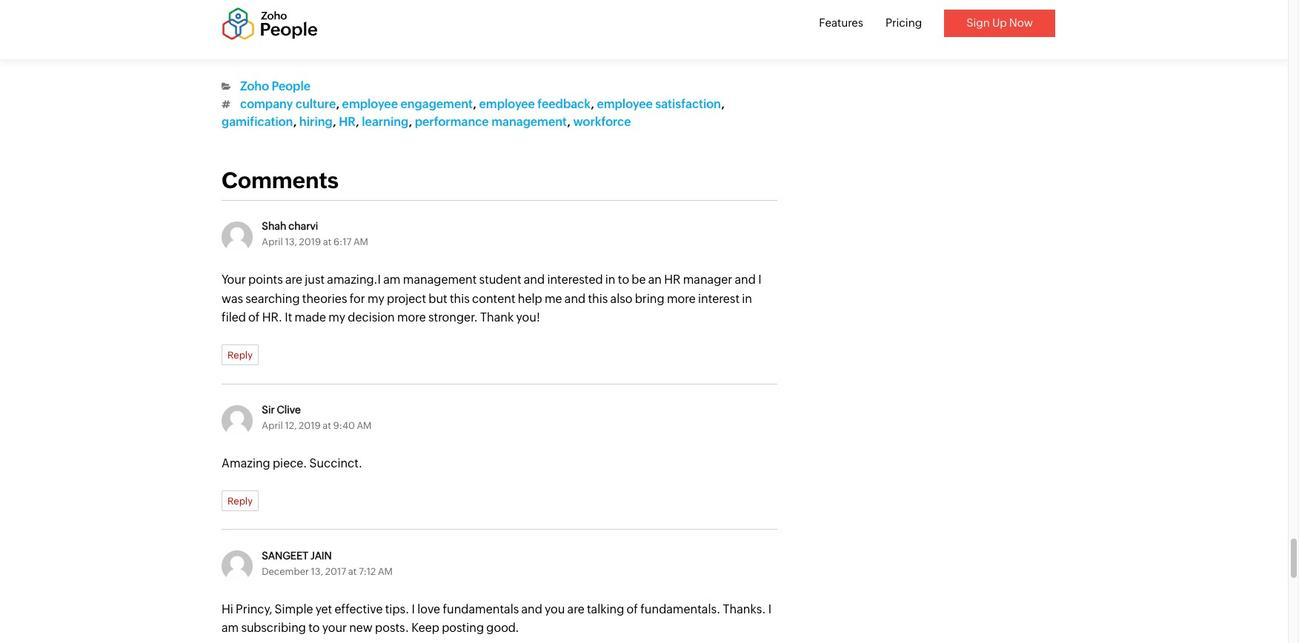 Task type: describe. For each thing, give the bounding box(es) containing it.
performance
[[415, 115, 489, 129]]

and up help
[[524, 273, 545, 287]]

love
[[417, 602, 440, 616]]

workforce link
[[573, 115, 631, 129]]

bring
[[635, 292, 665, 306]]

am for are
[[354, 237, 368, 248]]

charvi
[[288, 220, 318, 232]]

of inside hi princy, simple yet effective tips. i love fundamentals and you are talking of fundamentals. thanks. i am subscribing to your new posts. keep posting good.
[[627, 602, 638, 616]]

1 horizontal spatial my
[[368, 292, 385, 306]]

am for simple
[[378, 566, 393, 577]]

thank
[[480, 311, 514, 325]]

reply link for amazing piece. succinct.
[[222, 490, 259, 511]]

you!
[[516, 311, 540, 325]]

6:17
[[333, 237, 352, 248]]

filed
[[222, 311, 246, 325]]

searching
[[246, 292, 300, 306]]

features
[[819, 16, 863, 29]]

company culture link
[[240, 97, 336, 111]]

interested
[[547, 273, 603, 287]]

me
[[545, 292, 562, 306]]

7:12
[[359, 566, 376, 577]]

13, for are
[[285, 237, 297, 248]]

am inside hi princy, simple yet effective tips. i love fundamentals and you are talking of fundamentals. thanks. i am subscribing to your new posts. keep posting good.
[[222, 621, 239, 635]]

1 horizontal spatial more
[[667, 292, 696, 306]]

shah charvi
[[262, 220, 318, 232]]

hi princy, simple yet effective tips. i love fundamentals and you are talking of fundamentals. thanks. i am subscribing to your new posts. keep posting good.
[[222, 602, 772, 635]]

hiring link
[[299, 115, 333, 129]]

clive
[[277, 404, 301, 416]]

subscribing
[[241, 621, 306, 635]]

april for points
[[262, 237, 283, 248]]

talking
[[587, 602, 624, 616]]

3 employee from the left
[[597, 97, 653, 111]]

employee satisfaction link
[[597, 97, 721, 111]]

to inside your points are just amazing.i am management student and interested in to be an hr manager and i was searching theories for my project but this content help me and this also bring more interest in filed of hr. it made my decision more stronger. thank you!
[[618, 273, 629, 287]]

april 13, 2019 at 6:17 am
[[262, 237, 368, 248]]

also
[[610, 292, 633, 306]]

12,
[[285, 420, 297, 431]]

april 12, 2019 at 9:40 am
[[262, 420, 372, 431]]

april 13, 2019 at 6:17 am link
[[262, 237, 368, 248]]

2 horizontal spatial i
[[768, 602, 772, 616]]

tips.
[[385, 602, 409, 616]]

posting
[[442, 621, 484, 635]]

folder open image
[[222, 82, 231, 91]]

content
[[472, 292, 516, 306]]

april 12, 2019 at 9:40 am link
[[262, 420, 372, 431]]

1 employee from the left
[[342, 97, 398, 111]]

up
[[992, 16, 1007, 29]]

new
[[349, 621, 373, 635]]

sangeet jain
[[262, 550, 332, 562]]

decision
[[348, 311, 395, 325]]

zoho people link
[[240, 79, 311, 93]]

employee engagement link
[[342, 97, 473, 111]]

your points are just amazing.i am management student and interested in to be an hr manager and i was searching theories for my project but this content help me and this also bring more interest in filed of hr. it made my decision more stronger. thank you!
[[222, 273, 762, 325]]

was
[[222, 292, 243, 306]]

learning
[[362, 115, 409, 129]]

it
[[285, 311, 292, 325]]

9:40
[[333, 420, 355, 431]]

december 13, 2017 at 7:12 am link
[[262, 566, 393, 577]]

posts.
[[375, 621, 409, 635]]

features link
[[819, 16, 863, 29]]

are inside hi princy, simple yet effective tips. i love fundamentals and you are talking of fundamentals. thanks. i am subscribing to your new posts. keep posting good.
[[567, 602, 585, 616]]

help
[[518, 292, 542, 306]]

sir clive
[[262, 404, 301, 416]]

zoho people
[[240, 79, 311, 93]]

sign up now
[[967, 16, 1033, 29]]

sir
[[262, 404, 275, 416]]

effective
[[335, 602, 383, 616]]

1 this from the left
[[450, 292, 470, 306]]

april for piece.
[[262, 420, 283, 431]]

hr inside your points are just amazing.i am management student and interested in to be an hr manager and i was searching theories for my project but this content help me and this also bring more interest in filed of hr. it made my decision more stronger. thank you!
[[664, 273, 681, 287]]

sign up now link
[[944, 10, 1055, 37]]

hiring
[[299, 115, 333, 129]]

fundamentals.
[[641, 602, 721, 616]]

gamification link
[[222, 115, 293, 129]]

am for succinct.
[[357, 420, 372, 431]]

am inside your points are just amazing.i am management student and interested in to be an hr manager and i was searching theories for my project but this content help me and this also bring more interest in filed of hr. it made my decision more stronger. thank you!
[[383, 273, 401, 287]]

2 this from the left
[[588, 292, 608, 306]]

0 horizontal spatial i
[[412, 602, 415, 616]]

1 horizontal spatial in
[[742, 292, 752, 306]]

pricing
[[886, 16, 922, 29]]

piece.
[[273, 457, 307, 471]]

13, for simple
[[311, 566, 323, 577]]

2019 for succinct.
[[299, 420, 321, 431]]

princy,
[[236, 602, 272, 616]]

reply link for your points are just amazing.i am management student and interested in to be an hr manager and i was searching theories for my project but this content help me and this also bring more interest in filed of hr. it made my decision more stronger. thank you!
[[222, 345, 259, 365]]

points
[[248, 273, 283, 287]]

zoho
[[240, 79, 269, 93]]

hr link
[[339, 115, 356, 129]]



Task type: locate. For each thing, give the bounding box(es) containing it.
1 horizontal spatial i
[[758, 273, 762, 287]]

am right the 7:12
[[378, 566, 393, 577]]

made
[[295, 311, 326, 325]]

0 horizontal spatial are
[[285, 273, 302, 287]]

feedback
[[538, 97, 591, 111]]

0 horizontal spatial to
[[308, 621, 320, 635]]

0 horizontal spatial hr
[[339, 115, 356, 129]]

april down shah
[[262, 237, 283, 248]]

just
[[305, 273, 325, 287]]

of left hr.
[[248, 311, 260, 325]]

of inside your points are just amazing.i am management student and interested in to be an hr manager and i was searching theories for my project but this content help me and this also bring more interest in filed of hr. it made my decision more stronger. thank you!
[[248, 311, 260, 325]]

reply for amazing piece. succinct.
[[228, 496, 253, 507]]

performance management link
[[415, 115, 567, 129]]

1 vertical spatial my
[[328, 311, 345, 325]]

this
[[450, 292, 470, 306], [588, 292, 608, 306]]

1 horizontal spatial this
[[588, 292, 608, 306]]

management inside your points are just amazing.i am management student and interested in to be an hr manager and i was searching theories for my project but this content help me and this also bring more interest in filed of hr. it made my decision more stronger. thank you!
[[403, 273, 477, 287]]

fundamentals
[[443, 602, 519, 616]]

your
[[322, 621, 347, 635]]

more down project in the top left of the page
[[397, 311, 426, 325]]

0 vertical spatial hr
[[339, 115, 356, 129]]

1 vertical spatial am
[[222, 621, 239, 635]]

1 horizontal spatial to
[[618, 273, 629, 287]]

2019
[[299, 237, 321, 248], [299, 420, 321, 431]]

at left the 7:12
[[348, 566, 357, 577]]

sign
[[967, 16, 990, 29]]

0 horizontal spatial am
[[222, 621, 239, 635]]

i right thanks. at the right bottom of page
[[768, 602, 772, 616]]

1 vertical spatial 2019
[[299, 420, 321, 431]]

1 reply from the top
[[228, 350, 253, 361]]

management down employee feedback link
[[492, 115, 567, 129]]

1 vertical spatial reply link
[[222, 490, 259, 511]]

reply down filed
[[228, 350, 253, 361]]

0 horizontal spatial of
[[248, 311, 260, 325]]

management inside company culture , employee engagement , employee feedback , employee satisfaction , gamification , hiring , hr , learning , performance management , workforce
[[492, 115, 567, 129]]

management up but
[[403, 273, 477, 287]]

amazing.i
[[327, 273, 381, 287]]

now
[[1009, 16, 1033, 29]]

people
[[272, 79, 311, 93]]

0 vertical spatial at
[[323, 237, 332, 248]]

hr.
[[262, 311, 282, 325]]

1 horizontal spatial employee
[[479, 97, 535, 111]]

1 vertical spatial reply
[[228, 496, 253, 507]]

,
[[336, 97, 340, 111], [473, 97, 477, 111], [591, 97, 594, 111], [721, 97, 725, 111], [293, 115, 297, 129], [333, 115, 336, 129], [356, 115, 359, 129], [409, 115, 412, 129], [567, 115, 571, 129]]

pricing link
[[886, 16, 922, 29]]

reply link down amazing
[[222, 490, 259, 511]]

2 employee from the left
[[479, 97, 535, 111]]

1 vertical spatial at
[[323, 420, 331, 431]]

sangeet
[[262, 550, 308, 562]]

1 2019 from the top
[[299, 237, 321, 248]]

2 reply from the top
[[228, 496, 253, 507]]

at
[[323, 237, 332, 248], [323, 420, 331, 431], [348, 566, 357, 577]]

0 vertical spatial am
[[354, 237, 368, 248]]

more right bring on the top of page
[[667, 292, 696, 306]]

workforce
[[573, 115, 631, 129]]

employee up performance management link
[[479, 97, 535, 111]]

jain
[[310, 550, 332, 562]]

2 2019 from the top
[[299, 420, 321, 431]]

am right 9:40
[[357, 420, 372, 431]]

2 reply link from the top
[[222, 490, 259, 511]]

and left you
[[521, 602, 542, 616]]

december
[[262, 566, 309, 577]]

my right for
[[368, 292, 385, 306]]

0 vertical spatial management
[[492, 115, 567, 129]]

am right 6:17
[[354, 237, 368, 248]]

learning link
[[362, 115, 409, 129]]

0 vertical spatial are
[[285, 273, 302, 287]]

interest
[[698, 292, 740, 306]]

reply down amazing
[[228, 496, 253, 507]]

1 vertical spatial 13,
[[311, 566, 323, 577]]

employee feedback link
[[479, 97, 591, 111]]

and inside hi princy, simple yet effective tips. i love fundamentals and you are talking of fundamentals. thanks. i am subscribing to your new posts. keep posting good.
[[521, 602, 542, 616]]

i inside your points are just amazing.i am management student and interested in to be an hr manager and i was searching theories for my project but this content help me and this also bring more interest in filed of hr. it made my decision more stronger. thank you!
[[758, 273, 762, 287]]

keep
[[411, 621, 439, 635]]

and down interested
[[565, 292, 586, 306]]

to left your
[[308, 621, 320, 635]]

1 vertical spatial hr
[[664, 273, 681, 287]]

reply for your points are just amazing.i am management student and interested in to be an hr manager and i was searching theories for my project but this content help me and this also bring more interest in filed of hr. it made my decision more stronger. thank you!
[[228, 350, 253, 361]]

hr right the an
[[664, 273, 681, 287]]

reply link down filed
[[222, 345, 259, 365]]

at left 6:17
[[323, 237, 332, 248]]

at for simple
[[348, 566, 357, 577]]

student
[[479, 273, 521, 287]]

0 vertical spatial reply link
[[222, 345, 259, 365]]

13,
[[285, 237, 297, 248], [311, 566, 323, 577]]

0 vertical spatial 13,
[[285, 237, 297, 248]]

0 horizontal spatial my
[[328, 311, 345, 325]]

company culture , employee engagement , employee feedback , employee satisfaction , gamification , hiring , hr , learning , performance management , workforce
[[222, 97, 725, 129]]

0 vertical spatial more
[[667, 292, 696, 306]]

culture
[[296, 97, 336, 111]]

0 vertical spatial reply
[[228, 350, 253, 361]]

13, down jain
[[311, 566, 323, 577]]

0 horizontal spatial 13,
[[285, 237, 297, 248]]

1 horizontal spatial of
[[627, 602, 638, 616]]

2 april from the top
[[262, 420, 283, 431]]

my
[[368, 292, 385, 306], [328, 311, 345, 325]]

1 horizontal spatial management
[[492, 115, 567, 129]]

at left 9:40
[[323, 420, 331, 431]]

1 horizontal spatial am
[[383, 273, 401, 287]]

2 vertical spatial am
[[378, 566, 393, 577]]

succinct.
[[310, 457, 363, 471]]

hr inside company culture , employee engagement , employee feedback , employee satisfaction , gamification , hiring , hr , learning , performance management , workforce
[[339, 115, 356, 129]]

0 horizontal spatial in
[[605, 273, 616, 287]]

i right manager
[[758, 273, 762, 287]]

this left also on the left of the page
[[588, 292, 608, 306]]

0 vertical spatial of
[[248, 311, 260, 325]]

are inside your points are just amazing.i am management student and interested in to be an hr manager and i was searching theories for my project but this content help me and this also bring more interest in filed of hr. it made my decision more stronger. thank you!
[[285, 273, 302, 287]]

engagement
[[401, 97, 473, 111]]

you
[[545, 602, 565, 616]]

1 vertical spatial of
[[627, 602, 638, 616]]

management
[[492, 115, 567, 129], [403, 273, 477, 287]]

1 vertical spatial in
[[742, 292, 752, 306]]

amazing piece. succinct.
[[222, 457, 363, 471]]

more
[[667, 292, 696, 306], [397, 311, 426, 325]]

hashtag image
[[222, 100, 231, 109]]

1 vertical spatial to
[[308, 621, 320, 635]]

and
[[524, 273, 545, 287], [735, 273, 756, 287], [565, 292, 586, 306], [521, 602, 542, 616]]

april down the sir
[[262, 420, 283, 431]]

13, down shah charvi
[[285, 237, 297, 248]]

1 vertical spatial am
[[357, 420, 372, 431]]

employee up the workforce link
[[597, 97, 653, 111]]

employee
[[342, 97, 398, 111], [479, 97, 535, 111], [597, 97, 653, 111]]

in up also on the left of the page
[[605, 273, 616, 287]]

are
[[285, 273, 302, 287], [567, 602, 585, 616]]

0 horizontal spatial this
[[450, 292, 470, 306]]

to inside hi princy, simple yet effective tips. i love fundamentals and you are talking of fundamentals. thanks. i am subscribing to your new posts. keep posting good.
[[308, 621, 320, 635]]

my down 'theories' at the top of the page
[[328, 311, 345, 325]]

at for succinct.
[[323, 420, 331, 431]]

but
[[429, 292, 447, 306]]

0 vertical spatial 2019
[[299, 237, 321, 248]]

reply
[[228, 350, 253, 361], [228, 496, 253, 507]]

am down 'hi'
[[222, 621, 239, 635]]

project
[[387, 292, 426, 306]]

1 reply link from the top
[[222, 345, 259, 365]]

stronger.
[[428, 311, 478, 325]]

are right you
[[567, 602, 585, 616]]

1 horizontal spatial hr
[[664, 273, 681, 287]]

manager
[[683, 273, 732, 287]]

am
[[354, 237, 368, 248], [357, 420, 372, 431], [378, 566, 393, 577]]

2017
[[325, 566, 346, 577]]

i left love
[[412, 602, 415, 616]]

good.
[[486, 621, 519, 635]]

0 vertical spatial my
[[368, 292, 385, 306]]

reply link
[[222, 345, 259, 365], [222, 490, 259, 511]]

0 vertical spatial april
[[262, 237, 283, 248]]

0 horizontal spatial more
[[397, 311, 426, 325]]

of
[[248, 311, 260, 325], [627, 602, 638, 616]]

in right interest on the right
[[742, 292, 752, 306]]

1 april from the top
[[262, 237, 283, 248]]

of right "talking"
[[627, 602, 638, 616]]

yet
[[316, 602, 332, 616]]

0 vertical spatial am
[[383, 273, 401, 287]]

am up project in the top left of the page
[[383, 273, 401, 287]]

2019 right 12, at the bottom
[[299, 420, 321, 431]]

amazing
[[222, 457, 270, 471]]

hr right hiring
[[339, 115, 356, 129]]

1 horizontal spatial are
[[567, 602, 585, 616]]

0 vertical spatial in
[[605, 273, 616, 287]]

this up stronger.
[[450, 292, 470, 306]]

1 vertical spatial april
[[262, 420, 283, 431]]

your
[[222, 273, 246, 287]]

be
[[632, 273, 646, 287]]

and up interest on the right
[[735, 273, 756, 287]]

employee up learning
[[342, 97, 398, 111]]

1 vertical spatial are
[[567, 602, 585, 616]]

shah
[[262, 220, 286, 232]]

comments
[[222, 167, 339, 193]]

at for are
[[323, 237, 332, 248]]

satisfaction
[[655, 97, 721, 111]]

hr
[[339, 115, 356, 129], [664, 273, 681, 287]]

0 vertical spatial to
[[618, 273, 629, 287]]

1 vertical spatial more
[[397, 311, 426, 325]]

2019 down charvi
[[299, 237, 321, 248]]

1 horizontal spatial 13,
[[311, 566, 323, 577]]

are left just
[[285, 273, 302, 287]]

to left be
[[618, 273, 629, 287]]

simple
[[275, 602, 313, 616]]

2 vertical spatial at
[[348, 566, 357, 577]]

hi
[[222, 602, 233, 616]]

2019 for are
[[299, 237, 321, 248]]

an
[[648, 273, 662, 287]]

theories
[[302, 292, 347, 306]]

gamification
[[222, 115, 293, 129]]

2 horizontal spatial employee
[[597, 97, 653, 111]]

0 horizontal spatial management
[[403, 273, 477, 287]]

thanks.
[[723, 602, 766, 616]]

0 horizontal spatial employee
[[342, 97, 398, 111]]

1 vertical spatial management
[[403, 273, 477, 287]]



Task type: vqa. For each thing, say whether or not it's contained in the screenshot.
I
yes



